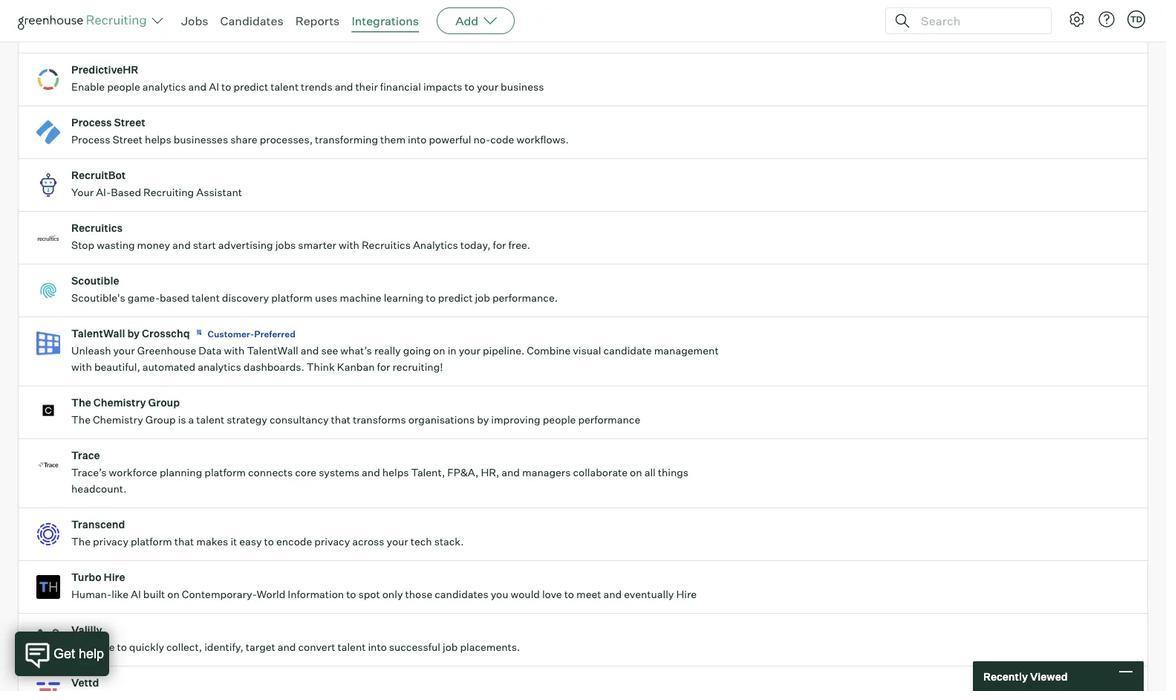 Task type: locate. For each thing, give the bounding box(es) containing it.
talent inside predictivehr enable people analytics and ai to predict talent trends and their financial impacts to your business
[[271, 80, 299, 93]]

0 horizontal spatial that
[[174, 535, 194, 548]]

talent inside the chemistry group the chemistry group is a talent strategy consultancy that transforms organisations by improving people performance
[[196, 413, 225, 426]]

into for successful
[[368, 641, 387, 654]]

time
[[380, 28, 402, 41]]

talent right a
[[196, 413, 225, 426]]

strategy
[[227, 413, 267, 426]]

process down enable
[[71, 116, 112, 129]]

talent right "convert"
[[338, 641, 366, 654]]

2 vertical spatial on
[[167, 588, 180, 601]]

to down &
[[221, 80, 231, 93]]

code
[[491, 133, 515, 146]]

1 process from the top
[[71, 116, 112, 129]]

jobs link
[[181, 13, 208, 28]]

1 horizontal spatial talentwall
[[247, 344, 298, 357]]

privacy
[[93, 535, 129, 548], [315, 535, 350, 548]]

1 horizontal spatial predict
[[438, 291, 473, 304]]

platform up built on the left bottom of the page
[[131, 535, 172, 548]]

1 horizontal spatial that
[[331, 413, 351, 426]]

to right learning
[[426, 291, 436, 304]]

0 vertical spatial that
[[331, 413, 351, 426]]

recruitics left analytics
[[362, 239, 411, 252]]

2 horizontal spatial with
[[339, 239, 360, 252]]

1 horizontal spatial platform
[[205, 466, 246, 479]]

analytics down data
[[198, 361, 241, 374]]

into right them
[[408, 133, 427, 146]]

with down unleash
[[71, 361, 92, 374]]

chemistry down beautiful,
[[93, 396, 146, 409]]

1 vertical spatial on
[[630, 466, 642, 479]]

chemistry
[[93, 396, 146, 409], [93, 413, 143, 426]]

financial
[[380, 80, 421, 93]]

for left 'free.'
[[493, 239, 506, 252]]

0 vertical spatial with
[[339, 239, 360, 252]]

for inside unleash your greenhouse data with talentwall and see what's really going on in your pipeline. combine visual candidate management with beautiful, automated analytics dashboards. think kanban for recruiting!
[[377, 361, 390, 374]]

predict down selects
[[234, 80, 268, 93]]

into inside valilly software to quickly collect, identify, target and convert talent into successful job placements.
[[368, 641, 387, 654]]

analytics inside predictivehr enable people analytics and ai to predict talent trends and their financial impacts to your business
[[143, 80, 186, 93]]

that left makes at the left
[[174, 535, 194, 548]]

0 vertical spatial platform
[[271, 291, 313, 304]]

analytics down sources,
[[143, 80, 186, 93]]

0 vertical spatial analytics
[[143, 80, 186, 93]]

to right time
[[404, 28, 414, 41]]

1 horizontal spatial people
[[543, 413, 576, 426]]

and inside valilly software to quickly collect, identify, target and convert talent into successful job placements.
[[278, 641, 296, 654]]

on right built on the left bottom of the page
[[167, 588, 180, 601]]

reports link
[[295, 13, 340, 28]]

2 vertical spatial the
[[71, 535, 91, 548]]

by left crosschq
[[127, 327, 140, 340]]

1 vertical spatial chemistry
[[93, 413, 143, 426]]

into inside process street process street helps businesses share processes, transforming them into powerful no-code workflows.
[[408, 133, 427, 146]]

and right 'meet'
[[604, 588, 622, 601]]

3 the from the top
[[71, 535, 91, 548]]

0 vertical spatial for
[[493, 239, 506, 252]]

fp&a,
[[447, 466, 479, 479]]

1 horizontal spatial on
[[433, 344, 446, 357]]

analytics inside unleash your greenhouse data with talentwall and see what's really going on in your pipeline. combine visual candidate management with beautiful, automated analytics dashboards. think kanban for recruiting!
[[198, 361, 241, 374]]

on inside unleash your greenhouse data with talentwall and see what's really going on in your pipeline. combine visual candidate management with beautiful, automated analytics dashboards. think kanban for recruiting!
[[433, 344, 446, 357]]

helps left talent, at the left of page
[[383, 466, 409, 479]]

them
[[381, 133, 406, 146]]

love
[[542, 588, 562, 601]]

0 vertical spatial improving
[[484, 28, 533, 41]]

0 vertical spatial on
[[433, 344, 446, 357]]

1 horizontal spatial hire
[[677, 588, 697, 601]]

1 vertical spatial helps
[[383, 466, 409, 479]]

and right target
[[278, 641, 296, 654]]

your inside transcend the privacy platform that makes it easy to encode privacy across your tech stack.
[[387, 535, 408, 548]]

improving right whilst
[[484, 28, 533, 41]]

ai inside turbo hire human-like ai built on contemporary-world information to spot only those candidates you would love to meet and eventually hire
[[131, 588, 141, 601]]

smarter
[[298, 239, 337, 252]]

easy
[[239, 535, 262, 548]]

0 horizontal spatial for
[[377, 361, 390, 374]]

0 horizontal spatial hire
[[104, 571, 125, 584]]

1 horizontal spatial ai
[[209, 80, 219, 93]]

going
[[403, 344, 431, 357]]

makes
[[196, 535, 228, 548]]

recruitics up stop
[[71, 222, 123, 235]]

submit
[[416, 28, 450, 41]]

&
[[229, 28, 236, 41]]

recruiting!
[[393, 361, 443, 374]]

to
[[404, 28, 414, 41], [221, 80, 231, 93], [465, 80, 475, 93], [426, 291, 436, 304], [264, 535, 274, 548], [346, 588, 356, 601], [564, 588, 574, 601], [117, 641, 127, 654]]

street up recruitbot on the top
[[113, 133, 143, 146]]

you
[[491, 588, 509, 601]]

process up recruitbot on the top
[[71, 133, 110, 146]]

0 vertical spatial the
[[71, 396, 91, 409]]

your inside predictivehr enable people analytics and ai to predict talent trends and their financial impacts to your business
[[477, 80, 499, 93]]

improving up hr,
[[491, 413, 541, 426]]

candidates,
[[275, 28, 332, 41]]

street down predictivehr
[[114, 116, 145, 129]]

reducing
[[335, 28, 378, 41]]

0 horizontal spatial predict
[[234, 80, 268, 93]]

recruitbot your ai-based recruiting assistant
[[71, 169, 242, 199]]

on left the in
[[433, 344, 446, 357]]

people down predictivehr
[[107, 80, 140, 93]]

vettd
[[71, 676, 99, 689]]

on left 'all'
[[630, 466, 642, 479]]

and inside turbo hire human-like ai built on contemporary-world information to spot only those candidates you would love to meet and eventually hire
[[604, 588, 622, 601]]

job for successful
[[443, 641, 458, 654]]

greenhouse
[[137, 344, 196, 357]]

1 vertical spatial talentwall
[[247, 344, 298, 357]]

hire right eventually
[[677, 588, 697, 601]]

pipeline.
[[483, 344, 525, 357]]

hire
[[104, 571, 125, 584], [677, 588, 697, 601]]

by right organisations
[[477, 413, 489, 426]]

1 vertical spatial by
[[477, 413, 489, 426]]

0 horizontal spatial ai
[[131, 588, 141, 601]]

and inside recruitics stop wasting money and start advertising jobs smarter with recruitics analytics today, for free.
[[172, 239, 191, 252]]

1 vertical spatial ai
[[131, 588, 141, 601]]

0 horizontal spatial platform
[[131, 535, 172, 548]]

trends
[[301, 80, 333, 93]]

collect,
[[166, 641, 202, 654]]

ai right like
[[131, 588, 141, 601]]

1 horizontal spatial analytics
[[198, 361, 241, 374]]

the
[[71, 396, 91, 409], [71, 413, 91, 426], [71, 535, 91, 548]]

talentwall
[[71, 327, 125, 340], [247, 344, 298, 357]]

0 vertical spatial into
[[408, 133, 427, 146]]

wasting
[[97, 239, 135, 252]]

1 vertical spatial platform
[[205, 466, 246, 479]]

only
[[382, 588, 403, 601]]

helps left businesses
[[145, 133, 171, 146]]

to left quickly on the left
[[117, 641, 127, 654]]

that left transforms
[[331, 413, 351, 426]]

and up businesses
[[188, 80, 207, 93]]

recruitics
[[71, 222, 123, 235], [362, 239, 411, 252]]

trace trace's workforce planning platform connects core systems and helps talent, fp&a, hr, and managers collaborate on all things headcount.
[[71, 449, 689, 495]]

2 the from the top
[[71, 413, 91, 426]]

and left the start
[[172, 239, 191, 252]]

platform right planning
[[205, 466, 246, 479]]

privacy left across
[[315, 535, 350, 548]]

recruiting
[[143, 186, 194, 199]]

people left performance
[[543, 413, 576, 426]]

1 vertical spatial process
[[71, 133, 110, 146]]

and
[[188, 80, 207, 93], [335, 80, 353, 93], [172, 239, 191, 252], [301, 344, 319, 357], [362, 466, 380, 479], [502, 466, 520, 479], [604, 588, 622, 601], [278, 641, 296, 654]]

1 horizontal spatial into
[[408, 133, 427, 146]]

into left successful
[[368, 641, 387, 654]]

placements.
[[460, 641, 520, 654]]

street
[[114, 116, 145, 129], [113, 133, 143, 146]]

0 vertical spatial process
[[71, 116, 112, 129]]

human-
[[71, 588, 112, 601]]

it
[[231, 535, 237, 548]]

and up think at the left
[[301, 344, 319, 357]]

1 vertical spatial that
[[174, 535, 194, 548]]

with right smarter
[[339, 239, 360, 252]]

job inside valilly software to quickly collect, identify, target and convert talent into successful job placements.
[[443, 641, 458, 654]]

for
[[493, 239, 506, 252], [377, 361, 390, 374]]

job inside scoutible scoutible's game-based talent discovery platform uses machine learning to predict job performance.
[[475, 291, 490, 304]]

1 vertical spatial analytics
[[198, 361, 241, 374]]

1 vertical spatial into
[[368, 641, 387, 654]]

predict inside predictivehr enable people analytics and ai to predict talent trends and their financial impacts to your business
[[234, 80, 268, 93]]

platform left uses
[[271, 291, 313, 304]]

helps
[[145, 133, 171, 146], [383, 466, 409, 479]]

1 horizontal spatial by
[[477, 413, 489, 426]]

your left business
[[477, 80, 499, 93]]

on
[[433, 344, 446, 357], [630, 466, 642, 479], [167, 588, 180, 601]]

1 vertical spatial for
[[377, 361, 390, 374]]

job right successful
[[443, 641, 458, 654]]

platform
[[271, 291, 313, 304], [205, 466, 246, 479], [131, 535, 172, 548]]

0 vertical spatial people
[[107, 80, 140, 93]]

0 horizontal spatial on
[[167, 588, 180, 601]]

0 vertical spatial job
[[475, 291, 490, 304]]

hire up like
[[104, 571, 125, 584]]

machine
[[340, 291, 382, 304]]

to inside pocket recruiter autonomously sources, screens & selects candidates, reducing time to submit whilst improving quality.
[[404, 28, 414, 41]]

2 privacy from the left
[[315, 535, 350, 548]]

0 vertical spatial ai
[[209, 80, 219, 93]]

headcount.
[[71, 482, 127, 495]]

with down 'customer-'
[[224, 344, 245, 357]]

candidate
[[604, 344, 652, 357]]

1 horizontal spatial job
[[475, 291, 490, 304]]

1 horizontal spatial for
[[493, 239, 506, 252]]

those
[[405, 588, 433, 601]]

turbo
[[71, 571, 102, 584]]

talent left the trends
[[271, 80, 299, 93]]

predictivehr
[[71, 63, 138, 76]]

privacy down transcend
[[93, 535, 129, 548]]

visual
[[573, 344, 601, 357]]

0 horizontal spatial helps
[[145, 133, 171, 146]]

predict right learning
[[438, 291, 473, 304]]

businesses
[[174, 133, 228, 146]]

software
[[71, 641, 115, 654]]

collaborate
[[573, 466, 628, 479]]

platform inside transcend the privacy platform that makes it easy to encode privacy across your tech stack.
[[131, 535, 172, 548]]

1 vertical spatial predict
[[438, 291, 473, 304]]

1 vertical spatial job
[[443, 641, 458, 654]]

0 vertical spatial group
[[148, 396, 180, 409]]

td button
[[1125, 7, 1149, 31]]

improving inside the chemistry group the chemistry group is a talent strategy consultancy that transforms organisations by improving people performance
[[491, 413, 541, 426]]

job left performance.
[[475, 291, 490, 304]]

and right systems
[[362, 466, 380, 479]]

into
[[408, 133, 427, 146], [368, 641, 387, 654]]

2 horizontal spatial platform
[[271, 291, 313, 304]]

platform inside scoutible scoutible's game-based talent discovery platform uses machine learning to predict job performance.
[[271, 291, 313, 304]]

1 vertical spatial improving
[[491, 413, 541, 426]]

0 horizontal spatial analytics
[[143, 80, 186, 93]]

0 horizontal spatial with
[[71, 361, 92, 374]]

0 vertical spatial helps
[[145, 133, 171, 146]]

0 horizontal spatial privacy
[[93, 535, 129, 548]]

1 horizontal spatial privacy
[[315, 535, 350, 548]]

1 vertical spatial the
[[71, 413, 91, 426]]

group up the is
[[148, 396, 180, 409]]

2 vertical spatial platform
[[131, 535, 172, 548]]

ai down screens
[[209, 80, 219, 93]]

your up beautiful,
[[113, 344, 135, 357]]

talent right based
[[192, 291, 220, 304]]

to inside valilly software to quickly collect, identify, target and convert talent into successful job placements.
[[117, 641, 127, 654]]

1 horizontal spatial helps
[[383, 466, 409, 479]]

0 horizontal spatial into
[[368, 641, 387, 654]]

talentwall up unleash
[[71, 327, 125, 340]]

combine
[[527, 344, 571, 357]]

people
[[107, 80, 140, 93], [543, 413, 576, 426]]

into for powerful
[[408, 133, 427, 146]]

kanban
[[337, 361, 375, 374]]

scoutible's
[[71, 291, 125, 304]]

your left tech
[[387, 535, 408, 548]]

for down really
[[377, 361, 390, 374]]

pocket
[[71, 11, 106, 24]]

process
[[71, 116, 112, 129], [71, 133, 110, 146]]

2 horizontal spatial on
[[630, 466, 642, 479]]

hr,
[[481, 466, 500, 479]]

0 horizontal spatial by
[[127, 327, 140, 340]]

talentwall up dashboards.
[[247, 344, 298, 357]]

workflows.
[[517, 133, 569, 146]]

group left the is
[[145, 413, 176, 426]]

0 horizontal spatial people
[[107, 80, 140, 93]]

screens
[[188, 28, 227, 41]]

customer-preferred
[[208, 328, 296, 339]]

transforming
[[315, 133, 378, 146]]

and left their
[[335, 80, 353, 93]]

improving
[[484, 28, 533, 41], [491, 413, 541, 426]]

jobs
[[275, 239, 296, 252]]

1 vertical spatial recruitics
[[362, 239, 411, 252]]

chemistry up trace
[[93, 413, 143, 426]]

0 vertical spatial talentwall
[[71, 327, 125, 340]]

information
[[288, 588, 344, 601]]

like
[[112, 588, 129, 601]]

talentwall inside unleash your greenhouse data with talentwall and see what's really going on in your pipeline. combine visual candidate management with beautiful, automated analytics dashboards. think kanban for recruiting!
[[247, 344, 298, 357]]

0 horizontal spatial recruitics
[[71, 222, 123, 235]]

1 vertical spatial with
[[224, 344, 245, 357]]

recruiter
[[108, 11, 156, 24]]

to inside scoutible scoutible's game-based talent discovery platform uses machine learning to predict job performance.
[[426, 291, 436, 304]]

add
[[456, 13, 479, 28]]

1 vertical spatial people
[[543, 413, 576, 426]]

0 horizontal spatial job
[[443, 641, 458, 654]]

1 horizontal spatial recruitics
[[362, 239, 411, 252]]

0 vertical spatial predict
[[234, 80, 268, 93]]

1 vertical spatial hire
[[677, 588, 697, 601]]

your
[[71, 186, 94, 199]]

to right easy at the bottom left of page
[[264, 535, 274, 548]]

your
[[477, 80, 499, 93], [113, 344, 135, 357], [459, 344, 481, 357], [387, 535, 408, 548]]



Task type: describe. For each thing, give the bounding box(es) containing it.
built
[[143, 588, 165, 601]]

predictivehr enable people analytics and ai to predict talent trends and their financial impacts to your business
[[71, 63, 544, 93]]

0 vertical spatial recruitics
[[71, 222, 123, 235]]

share
[[230, 133, 258, 146]]

eventually
[[624, 588, 674, 601]]

spot
[[359, 588, 380, 601]]

for inside recruitics stop wasting money and start advertising jobs smarter with recruitics analytics today, for free.
[[493, 239, 506, 252]]

trace
[[71, 449, 100, 462]]

is
[[178, 413, 186, 426]]

stack.
[[434, 535, 464, 548]]

candidates
[[435, 588, 489, 601]]

autonomously
[[71, 28, 142, 41]]

to right impacts in the left of the page
[[465, 80, 475, 93]]

0 vertical spatial hire
[[104, 571, 125, 584]]

game-
[[128, 291, 160, 304]]

vettd link
[[19, 667, 1148, 691]]

to inside transcend the privacy platform that makes it easy to encode privacy across your tech stack.
[[264, 535, 274, 548]]

pocket recruiter autonomously sources, screens & selects candidates, reducing time to submit whilst improving quality.
[[71, 11, 571, 41]]

to right love
[[564, 588, 574, 601]]

learning
[[384, 291, 424, 304]]

analytics
[[413, 239, 458, 252]]

planning
[[160, 466, 202, 479]]

0 vertical spatial by
[[127, 327, 140, 340]]

trace's
[[71, 466, 107, 479]]

process street process street helps businesses share processes, transforming them into powerful no-code workflows.
[[71, 116, 569, 146]]

candidates
[[220, 13, 284, 28]]

people inside the chemistry group the chemistry group is a talent strategy consultancy that transforms organisations by improving people performance
[[543, 413, 576, 426]]

dashboards.
[[244, 361, 304, 374]]

identify,
[[204, 641, 244, 654]]

talent inside scoutible scoutible's game-based talent discovery platform uses machine learning to predict job performance.
[[192, 291, 220, 304]]

across
[[352, 535, 385, 548]]

customer-
[[208, 328, 254, 339]]

performance
[[578, 413, 641, 426]]

1 the from the top
[[71, 396, 91, 409]]

unleash your greenhouse data with talentwall and see what's really going on in your pipeline. combine visual candidate management with beautiful, automated analytics dashboards. think kanban for recruiting!
[[71, 344, 719, 374]]

greenhouse recruiting image
[[18, 12, 152, 30]]

selects
[[239, 28, 273, 41]]

crosschq
[[142, 327, 190, 340]]

helps inside trace trace's workforce planning platform connects core systems and helps talent, fp&a, hr, and managers collaborate on all things headcount.
[[383, 466, 409, 479]]

recruitics stop wasting money and start advertising jobs smarter with recruitics analytics today, for free.
[[71, 222, 531, 252]]

based
[[160, 291, 189, 304]]

0 horizontal spatial talentwall
[[71, 327, 125, 340]]

1 vertical spatial group
[[145, 413, 176, 426]]

recruitbot
[[71, 169, 126, 182]]

talent,
[[411, 466, 445, 479]]

on inside trace trace's workforce planning platform connects core systems and helps talent, fp&a, hr, and managers collaborate on all things headcount.
[[630, 466, 642, 479]]

with inside recruitics stop wasting money and start advertising jobs smarter with recruitics analytics today, for free.
[[339, 239, 360, 252]]

based
[[111, 186, 141, 199]]

no-
[[474, 133, 491, 146]]

really
[[374, 344, 401, 357]]

preferred
[[254, 328, 296, 339]]

to left the spot
[[346, 588, 356, 601]]

what's
[[341, 344, 372, 357]]

helps inside process street process street helps businesses share processes, transforming them into powerful no-code workflows.
[[145, 133, 171, 146]]

2 vertical spatial with
[[71, 361, 92, 374]]

your right the in
[[459, 344, 481, 357]]

1 privacy from the left
[[93, 535, 129, 548]]

1 vertical spatial street
[[113, 133, 143, 146]]

transcend the privacy platform that makes it easy to encode privacy across your tech stack.
[[71, 518, 464, 548]]

and inside unleash your greenhouse data with talentwall and see what's really going on in your pipeline. combine visual candidate management with beautiful, automated analytics dashboards. think kanban for recruiting!
[[301, 344, 319, 357]]

platform inside trace trace's workforce planning platform connects core systems and helps talent, fp&a, hr, and managers collaborate on all things headcount.
[[205, 466, 246, 479]]

scoutible scoutible's game-based talent discovery platform uses machine learning to predict job performance.
[[71, 274, 558, 304]]

encode
[[276, 535, 312, 548]]

free.
[[509, 239, 531, 252]]

recently viewed
[[984, 670, 1068, 683]]

that inside transcend the privacy platform that makes it easy to encode privacy across your tech stack.
[[174, 535, 194, 548]]

unleash
[[71, 344, 111, 357]]

organisations
[[409, 413, 475, 426]]

today,
[[461, 239, 491, 252]]

ai inside predictivehr enable people analytics and ai to predict talent trends and their financial impacts to your business
[[209, 80, 219, 93]]

people inside predictivehr enable people analytics and ai to predict talent trends and their financial impacts to your business
[[107, 80, 140, 93]]

automated
[[143, 361, 196, 374]]

data
[[199, 344, 222, 357]]

scoutible
[[71, 274, 119, 287]]

in
[[448, 344, 457, 357]]

beautiful,
[[94, 361, 140, 374]]

the inside transcend the privacy platform that makes it easy to encode privacy across your tech stack.
[[71, 535, 91, 548]]

assistant
[[196, 186, 242, 199]]

integrations link
[[352, 13, 419, 28]]

turbo hire human-like ai built on contemporary-world information to spot only those candidates you would love to meet and eventually hire
[[71, 571, 697, 601]]

enable
[[71, 80, 105, 93]]

business
[[501, 80, 544, 93]]

their
[[356, 80, 378, 93]]

on inside turbo hire human-like ai built on contemporary-world information to spot only those candidates you would love to meet and eventually hire
[[167, 588, 180, 601]]

viewed
[[1031, 670, 1068, 683]]

by inside the chemistry group the chemistry group is a talent strategy consultancy that transforms organisations by improving people performance
[[477, 413, 489, 426]]

discovery
[[222, 291, 269, 304]]

job for predict
[[475, 291, 490, 304]]

that inside the chemistry group the chemistry group is a talent strategy consultancy that transforms organisations by improving people performance
[[331, 413, 351, 426]]

integrations
[[352, 13, 419, 28]]

0 vertical spatial chemistry
[[93, 396, 146, 409]]

quality.
[[535, 28, 571, 41]]

candidates link
[[220, 13, 284, 28]]

2 process from the top
[[71, 133, 110, 146]]

improving inside pocket recruiter autonomously sources, screens & selects candidates, reducing time to submit whilst improving quality.
[[484, 28, 533, 41]]

0 vertical spatial street
[[114, 116, 145, 129]]

stop
[[71, 239, 94, 252]]

Search text field
[[918, 10, 1038, 32]]

valilly software to quickly collect, identify, target and convert talent into successful job placements.
[[71, 624, 520, 654]]

talent inside valilly software to quickly collect, identify, target and convert talent into successful job placements.
[[338, 641, 366, 654]]

systems
[[319, 466, 360, 479]]

td
[[1131, 14, 1143, 24]]

talentwall by crosschq
[[71, 327, 190, 340]]

ai-
[[96, 186, 111, 199]]

td button
[[1128, 10, 1146, 28]]

impacts
[[423, 80, 463, 93]]

powerful
[[429, 133, 471, 146]]

predict inside scoutible scoutible's game-based talent discovery platform uses machine learning to predict job performance.
[[438, 291, 473, 304]]

world
[[257, 588, 286, 601]]

workforce
[[109, 466, 157, 479]]

uses
[[315, 291, 338, 304]]

1 horizontal spatial with
[[224, 344, 245, 357]]

would
[[511, 588, 540, 601]]

and right hr,
[[502, 466, 520, 479]]

configure image
[[1069, 10, 1086, 28]]

advertising
[[218, 239, 273, 252]]



Task type: vqa. For each thing, say whether or not it's contained in the screenshot.
right helps
yes



